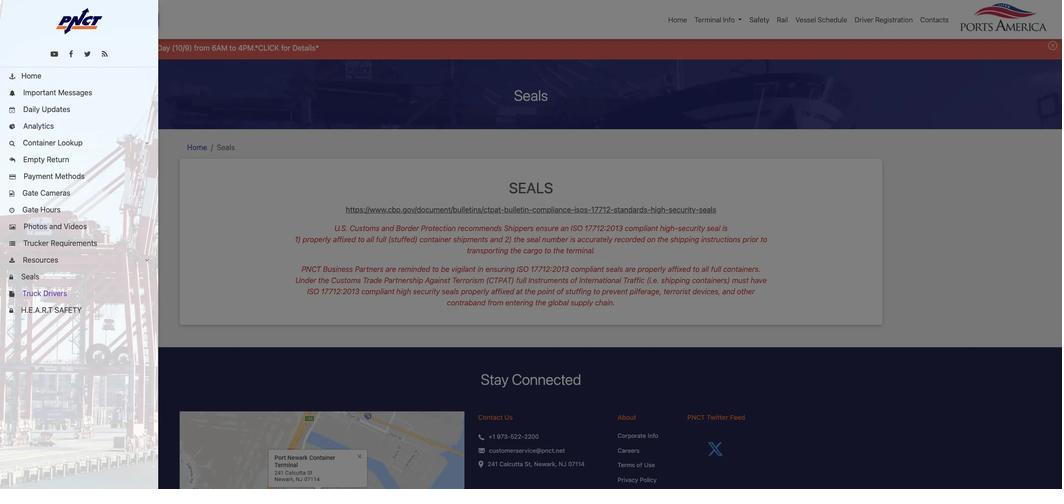 Task type: locate. For each thing, give the bounding box(es) containing it.
0 horizontal spatial be
[[81, 44, 90, 52]]

terminal.
[[566, 247, 596, 255]]

prevent
[[602, 288, 628, 296]]

1 horizontal spatial pnct
[[302, 265, 321, 274]]

be right will
[[81, 44, 90, 52]]

iso inside u.s. customs and border protection recommends shippers ensure an iso 17712:2013 compliant high-security seal is 1) properly affixed to all full (stuffed) container shipments and 2) the seal number is accurately recorded on the shipping instructions              prior to transporting the cargo to the terminal.
[[571, 224, 583, 233]]

for
[[281, 44, 291, 52]]

facebook image
[[69, 50, 73, 58]]

about
[[618, 414, 637, 422]]

to down international
[[594, 288, 600, 296]]

2 horizontal spatial compliant
[[625, 224, 658, 233]]

vessel
[[796, 15, 816, 24]]

of up the stuffing
[[571, 277, 578, 285]]

and down must
[[723, 288, 735, 296]]

seals down against
[[442, 288, 459, 296]]

rss image
[[102, 50, 108, 58]]

clock o image
[[9, 208, 14, 214]]

driver registration
[[855, 15, 913, 24]]

of
[[571, 277, 578, 285], [557, 288, 564, 296]]

lock image up file icon
[[9, 275, 13, 281]]

from left 6am
[[194, 44, 210, 52]]

at
[[516, 288, 523, 296]]

safety
[[55, 306, 82, 315]]

0 horizontal spatial pnct
[[47, 44, 67, 52]]

compliant up recorded
[[625, 224, 658, 233]]

https://www.cbp.gov/document/bulletins/ctpat-bulletin-compliance-isos-17712-standards-high-security-seals link
[[346, 206, 717, 214]]

shipping inside u.s. customs and border protection recommends shippers ensure an iso 17712:2013 compliant high-security seal is 1) properly affixed to all full (stuffed) container shipments and 2) the seal number is accurately recorded on the shipping instructions              prior to transporting the cargo to the terminal.
[[671, 236, 700, 244]]

0 vertical spatial properly
[[303, 236, 331, 244]]

0 horizontal spatial full
[[376, 236, 386, 244]]

twitter image
[[84, 50, 91, 58]]

seals
[[514, 86, 548, 104], [217, 143, 235, 152], [509, 179, 553, 197], [19, 273, 39, 281]]

anchor image
[[9, 74, 15, 80]]

0 vertical spatial gate
[[22, 189, 38, 197]]

business
[[323, 265, 353, 274]]

0 horizontal spatial from
[[194, 44, 210, 52]]

1 horizontal spatial iso
[[517, 265, 529, 274]]

shippers
[[504, 224, 534, 233]]

is up terminal.
[[570, 236, 576, 244]]

1 are from the left
[[386, 265, 396, 274]]

file image
[[9, 292, 14, 298]]

gate up photos
[[22, 206, 38, 214]]

videos
[[64, 223, 87, 231]]

2 vertical spatial affixed
[[491, 288, 514, 296]]

container lookup link
[[0, 135, 158, 151]]

trucker requirements
[[21, 239, 97, 248]]

on right recorded
[[647, 236, 656, 244]]

h.e.a.r.t
[[21, 306, 53, 315]]

0 vertical spatial full
[[376, 236, 386, 244]]

devices,
[[693, 288, 721, 296]]

pnct will be open on columbus day (10/9) from 6am to 4pm.*click for details* link
[[47, 42, 319, 53]]

gate inside gate cameras link
[[22, 189, 38, 197]]

compliant
[[625, 224, 658, 233], [571, 265, 604, 274], [361, 288, 395, 296]]

point
[[538, 288, 555, 296]]

compliant down trade
[[361, 288, 395, 296]]

customs down the business
[[331, 277, 361, 285]]

shipping down security-
[[671, 236, 700, 244]]

on right rss image
[[111, 44, 119, 52]]

1 vertical spatial lock image
[[9, 309, 13, 315]]

0 vertical spatial all
[[367, 236, 374, 244]]

pnct for business
[[302, 265, 321, 274]]

0 vertical spatial lock image
[[9, 275, 13, 281]]

6am
[[212, 44, 228, 52]]

border
[[396, 224, 419, 233]]

affixed down u.s.
[[333, 236, 356, 244]]

full inside u.s. customs and border protection recommends shippers ensure an iso 17712:2013 compliant high-security seal is 1) properly affixed to all full (stuffed) container shipments and 2) the seal number is accurately recorded on the shipping instructions              prior to transporting the cargo to the terminal.
[[376, 236, 386, 244]]

global
[[548, 299, 569, 307]]

photo image
[[9, 225, 16, 231]]

0 vertical spatial home link
[[665, 11, 691, 29]]

2 vertical spatial full
[[517, 277, 527, 285]]

2 vertical spatial compliant
[[361, 288, 395, 296]]

iso
[[571, 224, 583, 233], [517, 265, 529, 274], [307, 288, 319, 296]]

2 horizontal spatial full
[[711, 265, 722, 274]]

high-
[[651, 206, 669, 214], [660, 224, 678, 233]]

2 gate from the top
[[22, 206, 38, 214]]

iso down the under
[[307, 288, 319, 296]]

1 vertical spatial shipping
[[662, 277, 690, 285]]

from down (ctpat)
[[488, 299, 504, 307]]

download image
[[9, 258, 15, 264]]

0 vertical spatial of
[[571, 277, 578, 285]]

lock image for h.e.a.r.t safety
[[9, 309, 13, 315]]

pnct will be open on columbus day (10/9) from 6am to 4pm.*click for details* alert
[[0, 34, 1063, 59]]

1 horizontal spatial compliant
[[571, 265, 604, 274]]

an
[[561, 224, 569, 233]]

2 horizontal spatial 17712:2013
[[585, 224, 623, 233]]

reply all image
[[9, 158, 15, 164]]

0 horizontal spatial home
[[21, 72, 41, 80]]

2 horizontal spatial pnct
[[688, 414, 705, 422]]

1 vertical spatial all
[[702, 265, 709, 274]]

0 vertical spatial is
[[723, 224, 728, 233]]

the right at
[[525, 288, 536, 296]]

1 vertical spatial seals
[[606, 265, 623, 274]]

0 vertical spatial be
[[81, 44, 90, 52]]

full up at
[[517, 277, 527, 285]]

1 vertical spatial be
[[441, 265, 450, 274]]

driver registration link
[[851, 11, 917, 29]]

1 horizontal spatial full
[[517, 277, 527, 285]]

is up instructions in the right of the page
[[723, 224, 728, 233]]

contacts link
[[917, 11, 953, 29]]

17712:2013 down the business
[[321, 288, 360, 296]]

1 vertical spatial 17712:2013
[[531, 265, 569, 274]]

shipping inside 'pnct business partners are reminded to be vigilant in ensuring iso 17712:2013 compliant seals are properly affixed to all full containers. under the customs trade partnership against terrorism (ctpat) full instruments of international traffic (i.e. shipping containers)              must have iso 17712:2013 compliant high security seals properly affixed at the point of stuffing to prevent pilferage, terrorist devices,              and other contraband from entering the global supply chain.'
[[662, 277, 690, 285]]

pnct inside alert
[[47, 44, 67, 52]]

iso right an
[[571, 224, 583, 233]]

pnct left twitter
[[688, 414, 705, 422]]

0 horizontal spatial home link
[[0, 68, 158, 84]]

to right 6am
[[230, 44, 236, 52]]

2 horizontal spatial home link
[[665, 11, 691, 29]]

empty return link
[[0, 151, 158, 168]]

important
[[23, 88, 56, 97]]

ensure
[[536, 224, 559, 233]]

0 horizontal spatial are
[[386, 265, 396, 274]]

https://www.cbp.gov/document/bulletins/ctpat-bulletin-compliance-isos-17712-standards-high-security-seals
[[346, 206, 717, 214]]

shipping for containers)
[[662, 277, 690, 285]]

1 horizontal spatial all
[[702, 265, 709, 274]]

all up containers)
[[702, 265, 709, 274]]

ensuring
[[486, 265, 515, 274]]

1 lock image from the top
[[9, 275, 13, 281]]

compliant up international
[[571, 265, 604, 274]]

to right "prior"
[[761, 236, 768, 244]]

home link for daily updates link
[[0, 68, 158, 84]]

1 horizontal spatial be
[[441, 265, 450, 274]]

seal up cargo in the bottom of the page
[[527, 236, 540, 244]]

1 vertical spatial security
[[413, 288, 440, 296]]

full up containers)
[[711, 265, 722, 274]]

safety
[[750, 15, 770, 24]]

security inside u.s. customs and border protection recommends shippers ensure an iso 17712:2013 compliant high-security seal is 1) properly affixed to all full (stuffed) container shipments and 2) the seal number is accurately recorded on the shipping instructions              prior to transporting the cargo to the terminal.
[[678, 224, 705, 233]]

0 horizontal spatial of
[[557, 288, 564, 296]]

properly down terrorism
[[461, 288, 489, 296]]

1 horizontal spatial security
[[678, 224, 705, 233]]

0 vertical spatial seals
[[699, 206, 717, 214]]

home link
[[665, 11, 691, 29], [0, 68, 158, 84], [187, 143, 207, 152]]

2 horizontal spatial affixed
[[668, 265, 691, 274]]

u.s.
[[334, 224, 348, 233]]

0 vertical spatial security
[[678, 224, 705, 233]]

all up partners
[[367, 236, 374, 244]]

return
[[47, 156, 69, 164]]

0 horizontal spatial affixed
[[333, 236, 356, 244]]

2 vertical spatial 17712:2013
[[321, 288, 360, 296]]

1 horizontal spatial on
[[647, 236, 656, 244]]

0 horizontal spatial iso
[[307, 288, 319, 296]]

1 vertical spatial properly
[[638, 265, 666, 274]]

the down point
[[536, 299, 547, 307]]

affixed down (ctpat)
[[491, 288, 514, 296]]

1 horizontal spatial seals
[[606, 265, 623, 274]]

pnct for twitter
[[688, 414, 705, 422]]

0 vertical spatial on
[[111, 44, 119, 52]]

pnct left facebook image
[[47, 44, 67, 52]]

1 vertical spatial home link
[[0, 68, 158, 84]]

lock image inside "seals" link
[[9, 275, 13, 281]]

gate down payment
[[22, 189, 38, 197]]

be up against
[[441, 265, 450, 274]]

pnct up the under
[[302, 265, 321, 274]]

2 lock image from the top
[[9, 309, 13, 315]]

are up partnership
[[386, 265, 396, 274]]

the right '2)'
[[514, 236, 525, 244]]

gate inside gate hours 'link'
[[22, 206, 38, 214]]

driver
[[855, 15, 874, 24]]

2 vertical spatial iso
[[307, 288, 319, 296]]

home link for safety link
[[665, 11, 691, 29]]

credit card image
[[9, 175, 16, 181]]

security down against
[[413, 288, 440, 296]]

be inside 'pnct business partners are reminded to be vigilant in ensuring iso 17712:2013 compliant seals are properly affixed to all full containers. under the customs trade partnership against terrorism (ctpat) full instruments of international traffic (i.e. shipping containers)              must have iso 17712:2013 compliant high security seals properly affixed at the point of stuffing to prevent pilferage, terrorist devices,              and other contraband from entering the global supply chain.'
[[441, 265, 450, 274]]

all inside 'pnct business partners are reminded to be vigilant in ensuring iso 17712:2013 compliant seals are properly affixed to all full containers. under the customs trade partnership against terrorism (ctpat) full instruments of international traffic (i.e. shipping containers)              must have iso 17712:2013 compliant high security seals properly affixed at the point of stuffing to prevent pilferage, terrorist devices,              and other contraband from entering the global supply chain.'
[[702, 265, 709, 274]]

customs
[[350, 224, 380, 233], [331, 277, 361, 285]]

seals up international
[[606, 265, 623, 274]]

2 horizontal spatial iso
[[571, 224, 583, 233]]

properly right '1)'
[[303, 236, 331, 244]]

from
[[194, 44, 210, 52], [488, 299, 504, 307]]

0 vertical spatial seal
[[707, 224, 721, 233]]

0 horizontal spatial seal
[[527, 236, 540, 244]]

2 vertical spatial home link
[[187, 143, 207, 152]]

safety link
[[746, 11, 774, 29]]

0 vertical spatial compliant
[[625, 224, 658, 233]]

0 horizontal spatial seals
[[442, 288, 459, 296]]

h.e.a.r.t safety link
[[0, 302, 158, 319]]

registration
[[876, 15, 913, 24]]

angle down image
[[145, 258, 149, 264]]

0 vertical spatial from
[[194, 44, 210, 52]]

lock image down file icon
[[9, 309, 13, 315]]

0 horizontal spatial security
[[413, 288, 440, 296]]

0 horizontal spatial on
[[111, 44, 119, 52]]

17712:2013 up 'instruments'
[[531, 265, 569, 274]]

trucker requirements link
[[0, 235, 158, 252]]

affixed up terrorist
[[668, 265, 691, 274]]

1 vertical spatial pnct
[[302, 265, 321, 274]]

to down number at the top right of page
[[545, 247, 551, 255]]

are
[[386, 265, 396, 274], [625, 265, 636, 274]]

0 horizontal spatial all
[[367, 236, 374, 244]]

resources
[[21, 256, 58, 264]]

photos and videos
[[22, 223, 87, 231]]

2 horizontal spatial home
[[669, 15, 687, 24]]

on inside alert
[[111, 44, 119, 52]]

1 vertical spatial customs
[[331, 277, 361, 285]]

from inside 'pnct business partners are reminded to be vigilant in ensuring iso 17712:2013 compliant seals are properly affixed to all full containers. under the customs trade partnership against terrorism (ctpat) full instruments of international traffic (i.e. shipping containers)              must have iso 17712:2013 compliant high security seals properly affixed at the point of stuffing to prevent pilferage, terrorist devices,              and other contraband from entering the global supply chain.'
[[488, 299, 504, 307]]

security inside 'pnct business partners are reminded to be vigilant in ensuring iso 17712:2013 compliant seals are properly affixed to all full containers. under the customs trade partnership against terrorism (ctpat) full instruments of international traffic (i.e. shipping containers)              must have iso 17712:2013 compliant high security seals properly affixed at the point of stuffing to prevent pilferage, terrorist devices,              and other contraband from entering the global supply chain.'
[[413, 288, 440, 296]]

lookup
[[58, 139, 83, 147]]

number
[[542, 236, 568, 244]]

2 vertical spatial pnct
[[688, 414, 705, 422]]

be inside alert
[[81, 44, 90, 52]]

day
[[157, 44, 170, 52]]

1 horizontal spatial properly
[[461, 288, 489, 296]]

17712:2013 up the 'accurately'
[[585, 224, 623, 233]]

seals up instructions in the right of the page
[[699, 206, 717, 214]]

0 vertical spatial customs
[[350, 224, 380, 233]]

on
[[111, 44, 119, 52], [647, 236, 656, 244]]

1 horizontal spatial from
[[488, 299, 504, 307]]

the right the under
[[318, 277, 329, 285]]

1 vertical spatial from
[[488, 299, 504, 307]]

pnct inside 'pnct business partners are reminded to be vigilant in ensuring iso 17712:2013 compliant seals are properly affixed to all full containers. under the customs trade partnership against terrorism (ctpat) full instruments of international traffic (i.e. shipping containers)              must have iso 17712:2013 compliant high security seals properly affixed at the point of stuffing to prevent pilferage, terrorist devices,              and other contraband from entering the global supply chain.'
[[302, 265, 321, 274]]

shipping up terrorist
[[662, 277, 690, 285]]

instruments
[[529, 277, 569, 285]]

1 vertical spatial on
[[647, 236, 656, 244]]

2 vertical spatial seals
[[442, 288, 459, 296]]

0 horizontal spatial compliant
[[361, 288, 395, 296]]

trucker
[[23, 239, 49, 248]]

1 horizontal spatial home
[[187, 143, 207, 152]]

0 vertical spatial home
[[669, 15, 687, 24]]

updates
[[42, 105, 70, 114]]

0 horizontal spatial is
[[570, 236, 576, 244]]

containers)
[[692, 277, 730, 285]]

1 vertical spatial full
[[711, 265, 722, 274]]

0 vertical spatial 17712:2013
[[585, 224, 623, 233]]

1 horizontal spatial is
[[723, 224, 728, 233]]

2 vertical spatial properly
[[461, 288, 489, 296]]

seal up instructions in the right of the page
[[707, 224, 721, 233]]

seals link
[[0, 269, 158, 285]]

1 vertical spatial high-
[[660, 224, 678, 233]]

partnership
[[384, 277, 423, 285]]

security down security-
[[678, 224, 705, 233]]

of up global
[[557, 288, 564, 296]]

and up (stuffed)
[[382, 224, 394, 233]]

pie chart image
[[9, 124, 15, 130]]

1)
[[295, 236, 301, 244]]

to up partners
[[358, 236, 365, 244]]

0 vertical spatial affixed
[[333, 236, 356, 244]]

the right recorded
[[658, 236, 669, 244]]

drivers
[[43, 290, 67, 298]]

compliant inside u.s. customs and border protection recommends shippers ensure an iso 17712:2013 compliant high-security seal is 1) properly affixed to all full (stuffed) container shipments and 2) the seal number is accurately recorded on the shipping instructions              prior to transporting the cargo to the terminal.
[[625, 224, 658, 233]]

vessel schedule
[[796, 15, 848, 24]]

0 vertical spatial pnct
[[47, 44, 67, 52]]

stay connected
[[481, 371, 582, 389]]

are up traffic
[[625, 265, 636, 274]]

1 vertical spatial gate
[[22, 206, 38, 214]]

1 horizontal spatial are
[[625, 265, 636, 274]]

gate for gate cameras
[[22, 189, 38, 197]]

lock image inside h.e.a.r.t safety link
[[9, 309, 13, 315]]

0 vertical spatial iso
[[571, 224, 583, 233]]

connected
[[512, 371, 582, 389]]

properly inside u.s. customs and border protection recommends shippers ensure an iso 17712:2013 compliant high-security seal is 1) properly affixed to all full (stuffed) container shipments and 2) the seal number is accurately recorded on the shipping instructions              prior to transporting the cargo to the terminal.
[[303, 236, 331, 244]]

customs right u.s.
[[350, 224, 380, 233]]

1 gate from the top
[[22, 189, 38, 197]]

daily updates link
[[0, 101, 158, 118]]

iso down cargo in the bottom of the page
[[517, 265, 529, 274]]

lock image
[[9, 275, 13, 281], [9, 309, 13, 315]]

full left (stuffed)
[[376, 236, 386, 244]]

pnct
[[47, 44, 67, 52], [302, 265, 321, 274], [688, 414, 705, 422]]

and up trucker requirements
[[49, 223, 62, 231]]

properly up (i.e.
[[638, 265, 666, 274]]



Task type: vqa. For each thing, say whether or not it's contained in the screenshot.
Tuesday, 11/07, PNCT will be CLOSED for Election Day link
no



Task type: describe. For each thing, give the bounding box(es) containing it.
youtube play image
[[51, 50, 58, 58]]

bell image
[[9, 91, 15, 97]]

will
[[69, 44, 79, 52]]

important messages
[[21, 88, 92, 97]]

contacts
[[921, 15, 949, 24]]

contact
[[479, 414, 503, 422]]

under
[[295, 277, 316, 285]]

17712:2013 inside u.s. customs and border protection recommends shippers ensure an iso 17712:2013 compliant high-security seal is 1) properly affixed to all full (stuffed) container shipments and 2) the seal number is accurately recorded on the shipping instructions              prior to transporting the cargo to the terminal.
[[585, 224, 623, 233]]

contact us
[[479, 414, 513, 422]]

standards-
[[614, 206, 651, 214]]

international
[[579, 277, 622, 285]]

requirements
[[51, 239, 97, 248]]

cameras
[[40, 189, 70, 197]]

file movie o image
[[9, 191, 14, 197]]

0 vertical spatial high-
[[651, 206, 669, 214]]

u.s. customs and border protection recommends shippers ensure an iso 17712:2013 compliant high-security seal is 1) properly affixed to all full (stuffed) container shipments and 2) the seal number is accurately recorded on the shipping instructions              prior to transporting the cargo to the terminal.
[[295, 224, 768, 255]]

and inside 'pnct business partners are reminded to be vigilant in ensuring iso 17712:2013 compliant seals are properly affixed to all full containers. under the customs trade partnership against terrorism (ctpat) full instruments of international traffic (i.e. shipping containers)              must have iso 17712:2013 compliant high security seals properly affixed at the point of stuffing to prevent pilferage, terrorist devices,              and other contraband from entering the global supply chain.'
[[723, 288, 735, 296]]

daily
[[23, 105, 40, 114]]

close image
[[1049, 41, 1058, 50]]

twitter
[[707, 414, 729, 422]]

2 are from the left
[[625, 265, 636, 274]]

1 vertical spatial affixed
[[668, 265, 691, 274]]

prior
[[743, 236, 759, 244]]

container
[[23, 139, 56, 147]]

0 horizontal spatial 17712:2013
[[321, 288, 360, 296]]

security-
[[669, 206, 699, 214]]

1 vertical spatial seal
[[527, 236, 540, 244]]

customs inside 'pnct business partners are reminded to be vigilant in ensuring iso 17712:2013 compliant seals are properly affixed to all full containers. under the customs trade partnership against terrorism (ctpat) full instruments of international traffic (i.e. shipping containers)              must have iso 17712:2013 compliant high security seals properly affixed at the point of stuffing to prevent pilferage, terrorist devices,              and other contraband from entering the global supply chain.'
[[331, 277, 361, 285]]

2 horizontal spatial seals
[[699, 206, 717, 214]]

entering
[[506, 299, 534, 307]]

vigilant
[[452, 265, 476, 274]]

pnct will be open on columbus day (10/9) from 6am to 4pm.*click for details*
[[47, 44, 319, 52]]

2 horizontal spatial properly
[[638, 265, 666, 274]]

4pm.*click
[[238, 44, 279, 52]]

pnct for will
[[47, 44, 67, 52]]

pnct twitter feed
[[688, 414, 746, 422]]

gate for gate hours
[[22, 206, 38, 214]]

1 vertical spatial iso
[[517, 265, 529, 274]]

from inside alert
[[194, 44, 210, 52]]

(stuffed)
[[388, 236, 418, 244]]

high
[[397, 288, 411, 296]]

high- inside u.s. customs and border protection recommends shippers ensure an iso 17712:2013 compliant high-security seal is 1) properly affixed to all full (stuffed) container shipments and 2) the seal number is accurately recorded on the shipping instructions              prior to transporting the cargo to the terminal.
[[660, 224, 678, 233]]

the down '2)'
[[511, 247, 522, 255]]

1 vertical spatial compliant
[[571, 265, 604, 274]]

container lookup
[[21, 139, 83, 147]]

and left '2)'
[[490, 236, 503, 244]]

in
[[478, 265, 484, 274]]

to up containers)
[[693, 265, 700, 274]]

search image
[[9, 141, 15, 147]]

truck drivers
[[20, 290, 67, 298]]

truck drivers link
[[0, 285, 158, 302]]

cargo
[[524, 247, 543, 255]]

gate hours link
[[0, 202, 158, 218]]

photos
[[24, 223, 47, 231]]

(10/9)
[[172, 44, 192, 52]]

accurately
[[578, 236, 613, 244]]

payment methods
[[22, 172, 85, 181]]

container
[[420, 236, 452, 244]]

to inside 'pnct will be open on columbus day (10/9) from 6am to 4pm.*click for details*' link
[[230, 44, 236, 52]]

protection
[[421, 224, 456, 233]]

details*
[[293, 44, 319, 52]]

https://www.cbp.gov/document/bulletins/ctpat-
[[346, 206, 504, 214]]

analytics
[[21, 122, 54, 130]]

payment methods link
[[0, 168, 158, 185]]

calendar check o image
[[9, 108, 15, 114]]

1 vertical spatial home
[[21, 72, 41, 80]]

1 horizontal spatial affixed
[[491, 288, 514, 296]]

bulletin-
[[504, 206, 533, 214]]

reminded
[[398, 265, 430, 274]]

rail
[[777, 15, 788, 24]]

1 vertical spatial of
[[557, 288, 564, 296]]

messages
[[58, 88, 92, 97]]

to up against
[[432, 265, 439, 274]]

payment
[[24, 172, 53, 181]]

analytics link
[[0, 118, 158, 135]]

(i.e.
[[647, 277, 660, 285]]

rail link
[[774, 11, 792, 29]]

contraband
[[447, 299, 486, 307]]

columbus
[[121, 44, 155, 52]]

1 horizontal spatial home link
[[187, 143, 207, 152]]

on inside u.s. customs and border protection recommends shippers ensure an iso 17712:2013 compliant high-security seal is 1) properly affixed to all full (stuffed) container shipments and 2) the seal number is accurately recorded on the shipping instructions              prior to transporting the cargo to the terminal.
[[647, 236, 656, 244]]

stay
[[481, 371, 509, 389]]

other
[[737, 288, 755, 296]]

lock image for seals
[[9, 275, 13, 281]]

pnct business partners are reminded to be vigilant in ensuring iso 17712:2013 compliant seals are properly affixed to all full containers. under the customs trade partnership against terrorism (ctpat) full instruments of international traffic (i.e. shipping containers)              must have iso 17712:2013 compliant high security seals properly affixed at the point of stuffing to prevent pilferage, terrorist devices,              and other contraband from entering the global supply chain.
[[295, 265, 767, 307]]

methods
[[55, 172, 85, 181]]

shipments
[[453, 236, 488, 244]]

1 horizontal spatial 17712:2013
[[531, 265, 569, 274]]

empty
[[23, 156, 45, 164]]

transporting
[[467, 247, 509, 255]]

daily updates
[[21, 105, 70, 114]]

open
[[92, 44, 109, 52]]

isos-
[[575, 206, 591, 214]]

shipping for instructions
[[671, 236, 700, 244]]

the down number at the top right of page
[[553, 247, 564, 255]]

must
[[732, 277, 749, 285]]

all inside u.s. customs and border protection recommends shippers ensure an iso 17712:2013 compliant high-security seal is 1) properly affixed to all full (stuffed) container shipments and 2) the seal number is accurately recorded on the shipping instructions              prior to transporting the cargo to the terminal.
[[367, 236, 374, 244]]

trade
[[363, 277, 382, 285]]

traffic
[[623, 277, 645, 285]]

2 vertical spatial home
[[187, 143, 207, 152]]

customs inside u.s. customs and border protection recommends shippers ensure an iso 17712:2013 compliant high-security seal is 1) properly affixed to all full (stuffed) container shipments and 2) the seal number is accurately recorded on the shipping instructions              prior to transporting the cargo to the terminal.
[[350, 224, 380, 233]]

feed
[[730, 414, 746, 422]]

recommends
[[458, 224, 502, 233]]

1 vertical spatial is
[[570, 236, 576, 244]]

1 horizontal spatial of
[[571, 277, 578, 285]]

angle down image
[[145, 141, 149, 147]]

17712-
[[591, 206, 614, 214]]

have
[[751, 277, 767, 285]]

schedule
[[818, 15, 848, 24]]

important messages link
[[0, 84, 158, 101]]

empty return
[[21, 156, 69, 164]]

affixed inside u.s. customs and border protection recommends shippers ensure an iso 17712:2013 compliant high-security seal is 1) properly affixed to all full (stuffed) container shipments and 2) the seal number is accurately recorded on the shipping instructions              prior to transporting the cargo to the terminal.
[[333, 236, 356, 244]]

terrorist
[[664, 288, 691, 296]]

list image
[[9, 242, 15, 248]]

compliance-
[[533, 206, 575, 214]]

gate hours
[[20, 206, 61, 214]]

1 horizontal spatial seal
[[707, 224, 721, 233]]



